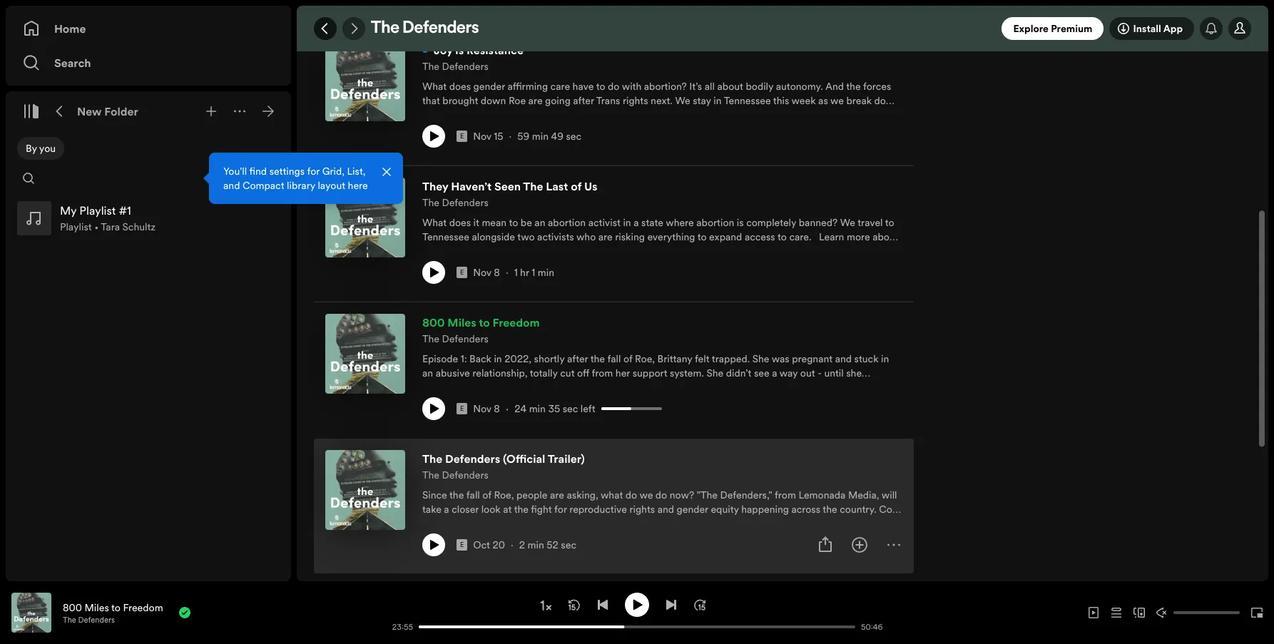 Task type: describe. For each thing, give the bounding box(es) containing it.
you'll find settings for grid, list, and compact library layout here
[[223, 164, 368, 193]]

of
[[571, 178, 582, 194]]

to for the rightmost 800 miles to freedom link
[[479, 315, 490, 330]]

list,
[[347, 164, 366, 178]]

miles for the rightmost 800 miles to freedom link
[[448, 315, 477, 330]]

the defenders (official trailer) image
[[325, 450, 405, 530]]

800 for the rightmost 800 miles to freedom link
[[422, 315, 445, 330]]

1 hr 1 min
[[514, 265, 554, 280]]

they haven't seen the last of us image
[[325, 178, 405, 258]]

play image
[[631, 599, 643, 611]]

defenders inside the top bar and user menu element
[[403, 20, 479, 37]]

sec for 800 miles to freedom
[[563, 402, 578, 416]]

800 miles to freedom the defenders inside now playing: 800 miles to freedom by the defenders footer
[[63, 601, 163, 626]]

nov for haven't
[[473, 265, 492, 280]]

joy
[[434, 42, 453, 58]]

the defenders (official trailer) the defenders
[[422, 451, 585, 482]]

playlist • tara schultz
[[60, 220, 156, 234]]

what's new image
[[1206, 23, 1217, 34]]

1 horizontal spatial 800 miles to freedom link
[[422, 314, 540, 331]]

explore
[[1014, 21, 1049, 36]]

new folder button
[[74, 100, 141, 123]]

explicit element for defenders
[[457, 540, 468, 551]]

premium
[[1051, 21, 1093, 36]]

the defenders link for 800 miles to freedom
[[422, 331, 489, 346]]

here
[[348, 178, 368, 193]]

search link
[[23, 49, 274, 77]]

playlist
[[60, 220, 92, 234]]

defenders inside they haven't seen the last of us the defenders
[[442, 196, 489, 210]]

24 min 35 sec left
[[515, 402, 596, 416]]

recents
[[223, 171, 259, 186]]

explicit element for haven't
[[457, 267, 468, 278]]

1 explicit element from the top
[[457, 131, 468, 142]]

1 nov from the top
[[473, 129, 492, 143]]

player controls element
[[188, 593, 890, 633]]

0 vertical spatial sec
[[566, 129, 582, 143]]

society
[[960, 5, 994, 19]]

the defenders inside the top bar and user menu element
[[371, 20, 479, 37]]

all episodes
[[314, 0, 402, 17]]

24
[[515, 402, 527, 416]]

Recents, List view field
[[212, 167, 283, 190]]

they haven't seen the last of us link
[[422, 178, 598, 195]]

now playing view image
[[34, 599, 45, 611]]

defenders inside footer
[[78, 615, 115, 626]]

change speed image
[[539, 599, 553, 613]]

nov for miles
[[473, 402, 492, 416]]

800 miles to freedom image
[[325, 314, 405, 394]]

episodes
[[336, 0, 402, 17]]

group inside main element
[[11, 196, 285, 241]]

trailer)
[[548, 451, 585, 467]]

library
[[287, 178, 315, 193]]

previous image
[[597, 599, 609, 611]]

min for 35
[[529, 402, 546, 416]]

0 vertical spatial freedom
[[493, 315, 540, 330]]

joy is resistance image
[[325, 41, 405, 121]]

main element
[[6, 6, 403, 582]]

the defenders link for the defenders (official trailer)
[[422, 467, 489, 482]]

hr
[[520, 265, 529, 280]]

resistance
[[467, 42, 524, 58]]

49
[[551, 129, 564, 143]]

freedom inside footer
[[123, 601, 163, 615]]

app
[[1164, 21, 1183, 36]]

the defenders (official trailer) link
[[422, 450, 585, 467]]

left
[[581, 402, 596, 416]]

2 min 52 sec
[[519, 538, 577, 552]]

min for 52
[[528, 538, 544, 552]]

next image
[[666, 599, 677, 611]]

is
[[456, 42, 464, 58]]

grid,
[[322, 164, 345, 178]]

by you
[[26, 141, 56, 156]]

skip back 15 seconds image
[[569, 599, 580, 611]]

e for haven't
[[460, 268, 464, 277]]

new
[[77, 103, 102, 119]]



Task type: locate. For each thing, give the bounding box(es) containing it.
20
[[493, 538, 505, 552]]

e for miles
[[460, 405, 464, 413]]

compact
[[243, 178, 284, 193]]

2 vertical spatial sec
[[561, 538, 577, 552]]

nov 8 for seen
[[473, 265, 500, 280]]

you'll
[[223, 164, 247, 178]]

joy is resistance
[[434, 42, 524, 58]]

0 horizontal spatial miles
[[85, 601, 109, 615]]

new folder
[[77, 103, 138, 119]]

find
[[249, 164, 267, 178]]

0 vertical spatial miles
[[448, 315, 477, 330]]

to inside footer
[[111, 601, 121, 615]]

min right hr
[[538, 265, 554, 280]]

1 horizontal spatial to
[[479, 315, 490, 330]]

layout
[[318, 178, 345, 193]]

1 horizontal spatial 1
[[532, 265, 535, 280]]

1 vertical spatial 800
[[63, 601, 82, 615]]

nov
[[473, 129, 492, 143], [473, 265, 492, 280], [473, 402, 492, 416]]

joy is resistance link
[[422, 41, 524, 59]]

1 horizontal spatial 800
[[422, 315, 445, 330]]

2 vertical spatial nov
[[473, 402, 492, 416]]

sec
[[566, 129, 582, 143], [563, 402, 578, 416], [561, 538, 577, 552]]

the defenders up new episode image at the left
[[371, 20, 479, 37]]

4 e from the top
[[460, 541, 464, 550]]

800 for 800 miles to freedom link in the footer
[[63, 601, 82, 615]]

2 explicit element from the top
[[457, 267, 468, 278]]

sec for the defenders (official trailer)
[[561, 538, 577, 552]]

23:55
[[392, 622, 413, 633]]

the inside footer
[[63, 615, 76, 626]]

1 nov 8 from the top
[[473, 265, 500, 280]]

defenders
[[403, 20, 479, 37], [442, 59, 489, 74], [442, 196, 489, 210], [442, 332, 489, 346], [445, 451, 500, 467], [442, 468, 489, 482], [78, 615, 115, 626]]

go forward image
[[348, 23, 360, 34]]

oct
[[473, 538, 490, 552]]

nov left 24
[[473, 402, 492, 416]]

e left 24
[[460, 405, 464, 413]]

None search field
[[17, 167, 40, 190]]

nov 15
[[473, 129, 504, 143]]

miles
[[448, 315, 477, 330], [85, 601, 109, 615]]

sec right 52
[[561, 538, 577, 552]]

us
[[584, 178, 598, 194]]

sec right 35
[[563, 402, 578, 416]]

haven't
[[451, 178, 492, 194]]

0 vertical spatial the defenders
[[371, 20, 479, 37]]

0 vertical spatial 800
[[422, 315, 445, 330]]

society link
[[952, 1, 1003, 29]]

search
[[54, 55, 91, 71]]

8 for to
[[494, 402, 500, 416]]

min right the 2
[[528, 538, 544, 552]]

volume off image
[[1157, 607, 1168, 619]]

800 inside footer
[[63, 601, 82, 615]]

0 horizontal spatial to
[[111, 601, 121, 615]]

home
[[54, 21, 86, 36]]

800 miles to freedom the defenders
[[422, 315, 540, 346], [63, 601, 163, 626]]

•
[[94, 220, 99, 234]]

0 horizontal spatial freedom
[[123, 601, 163, 615]]

Society checkbox
[[952, 1, 1003, 24]]

freedom
[[493, 315, 540, 330], [123, 601, 163, 615]]

explore premium button
[[1002, 17, 1104, 40]]

e left hr
[[460, 268, 464, 277]]

tara
[[101, 220, 120, 234]]

nov left 15
[[473, 129, 492, 143]]

0 vertical spatial 800 miles to freedom the defenders
[[422, 315, 540, 346]]

and
[[223, 178, 240, 193]]

group containing playlist
[[11, 196, 285, 241]]

1 vertical spatial 800 miles to freedom link
[[63, 601, 163, 615]]

they
[[422, 178, 449, 194]]

59 min 49 sec
[[518, 129, 582, 143]]

explicit element
[[457, 131, 468, 142], [457, 267, 468, 278], [457, 403, 468, 415], [457, 540, 468, 551]]

800 miles to freedom link inside footer
[[63, 601, 163, 615]]

1 vertical spatial nov
[[473, 265, 492, 280]]

the defenders link
[[422, 59, 489, 74], [422, 195, 489, 210], [422, 331, 489, 346], [422, 467, 489, 482], [63, 615, 115, 626]]

nov 8 left 24
[[473, 402, 500, 416]]

settings
[[269, 164, 305, 178]]

install app
[[1134, 21, 1183, 36]]

1 right hr
[[532, 265, 535, 280]]

min
[[532, 129, 549, 143], [538, 265, 554, 280], [529, 402, 546, 416], [528, 538, 544, 552]]

to for 800 miles to freedom link in the footer
[[111, 601, 121, 615]]

3 explicit element from the top
[[457, 403, 468, 415]]

min right 59
[[532, 129, 549, 143]]

connect to a device image
[[1134, 607, 1145, 619]]

nov 8
[[473, 265, 500, 280], [473, 402, 500, 416]]

0 horizontal spatial 800 miles to freedom link
[[63, 601, 163, 615]]

1 vertical spatial sec
[[563, 402, 578, 416]]

nov 8 for to
[[473, 402, 500, 416]]

2 nov from the top
[[473, 265, 492, 280]]

you
[[39, 141, 56, 156]]

4 explicit element from the top
[[457, 540, 468, 551]]

35
[[548, 402, 560, 416]]

top bar and user menu element
[[297, 6, 1269, 51]]

2 1 from the left
[[532, 265, 535, 280]]

min for 49
[[532, 129, 549, 143]]

last
[[546, 178, 568, 194]]

for
[[307, 164, 320, 178]]

by
[[26, 141, 37, 156]]

0 horizontal spatial 1
[[514, 265, 518, 280]]

miles for 800 miles to freedom link in the footer
[[85, 601, 109, 615]]

1 vertical spatial freedom
[[123, 601, 163, 615]]

new episode image
[[422, 47, 428, 53]]

skip forward 15 seconds image
[[694, 599, 706, 611]]

explicit element left the oct
[[457, 540, 468, 551]]

0 vertical spatial 800 miles to freedom link
[[422, 314, 540, 331]]

they haven't seen the last of us the defenders
[[422, 178, 598, 210]]

8 left 24
[[494, 402, 500, 416]]

all
[[314, 0, 333, 17]]

1 vertical spatial 8
[[494, 402, 500, 416]]

e left nov 15
[[460, 132, 464, 141]]

install app link
[[1110, 17, 1195, 40]]

schultz
[[122, 220, 156, 234]]

0 vertical spatial nov
[[473, 129, 492, 143]]

0 horizontal spatial 800
[[63, 601, 82, 615]]

1 8 from the top
[[494, 265, 500, 280]]

52
[[547, 538, 559, 552]]

explicit element left 24
[[457, 403, 468, 415]]

3 e from the top
[[460, 405, 464, 413]]

the defenders link for they haven't seen the last of us
[[422, 195, 489, 210]]

nov 8 left hr
[[473, 265, 500, 280]]

group
[[11, 196, 285, 241]]

oct 20
[[473, 538, 505, 552]]

50:46
[[861, 622, 883, 633]]

now playing: 800 miles to freedom by the defenders footer
[[11, 593, 385, 633]]

min left 35
[[529, 402, 546, 416]]

1 horizontal spatial miles
[[448, 315, 477, 330]]

59
[[518, 129, 530, 143]]

1 vertical spatial to
[[111, 601, 121, 615]]

0 vertical spatial 8
[[494, 265, 500, 280]]

go back image
[[320, 23, 331, 34]]

2
[[519, 538, 525, 552]]

1 vertical spatial the defenders
[[422, 59, 489, 74]]

1 1 from the left
[[514, 265, 518, 280]]

the
[[371, 20, 400, 37], [422, 59, 440, 74], [523, 178, 543, 194], [422, 196, 440, 210], [422, 332, 440, 346], [422, 451, 443, 467], [422, 468, 440, 482], [63, 615, 76, 626]]

sec right 49
[[566, 129, 582, 143]]

2 8 from the top
[[494, 402, 500, 416]]

1 left hr
[[514, 265, 518, 280]]

0 horizontal spatial 800 miles to freedom the defenders
[[63, 601, 163, 626]]

1 vertical spatial miles
[[85, 601, 109, 615]]

8 left hr
[[494, 265, 500, 280]]

By you checkbox
[[17, 137, 64, 160]]

800 miles to freedom link
[[422, 314, 540, 331], [63, 601, 163, 615]]

1 vertical spatial nov 8
[[473, 402, 500, 416]]

1 e from the top
[[460, 132, 464, 141]]

explore premium
[[1014, 21, 1093, 36]]

2 e from the top
[[460, 268, 464, 277]]

e left the oct
[[460, 541, 464, 550]]

3 nov from the top
[[473, 402, 492, 416]]

miles inside footer
[[85, 601, 109, 615]]

to
[[479, 315, 490, 330], [111, 601, 121, 615]]

explicit element left nov 15
[[457, 131, 468, 142]]

the defenders down is
[[422, 59, 489, 74]]

e for defenders
[[460, 541, 464, 550]]

explicit element left hr
[[457, 267, 468, 278]]

explicit element for miles
[[457, 403, 468, 415]]

home link
[[23, 14, 274, 43]]

the defenders
[[371, 20, 479, 37], [422, 59, 489, 74]]

15
[[494, 129, 504, 143]]

install
[[1134, 21, 1162, 36]]

1
[[514, 265, 518, 280], [532, 265, 535, 280]]

none search field inside main element
[[17, 167, 40, 190]]

8 for seen
[[494, 265, 500, 280]]

8
[[494, 265, 500, 280], [494, 402, 500, 416]]

1 vertical spatial 800 miles to freedom the defenders
[[63, 601, 163, 626]]

1 horizontal spatial 800 miles to freedom the defenders
[[422, 315, 540, 346]]

800
[[422, 315, 445, 330], [63, 601, 82, 615]]

(official
[[503, 451, 546, 467]]

seen
[[495, 178, 521, 194]]

0 vertical spatial to
[[479, 315, 490, 330]]

e
[[460, 132, 464, 141], [460, 268, 464, 277], [460, 405, 464, 413], [460, 541, 464, 550]]

1 horizontal spatial freedom
[[493, 315, 540, 330]]

0 vertical spatial nov 8
[[473, 265, 500, 280]]

nov left hr
[[473, 265, 492, 280]]

2 nov 8 from the top
[[473, 402, 500, 416]]

folder
[[104, 103, 138, 119]]

you'll find settings for grid, list, and compact library layout here dialog
[[209, 153, 403, 204]]

search in your library image
[[23, 173, 34, 184]]



Task type: vqa. For each thing, say whether or not it's contained in the screenshot.
1 hr 1 min
yes



